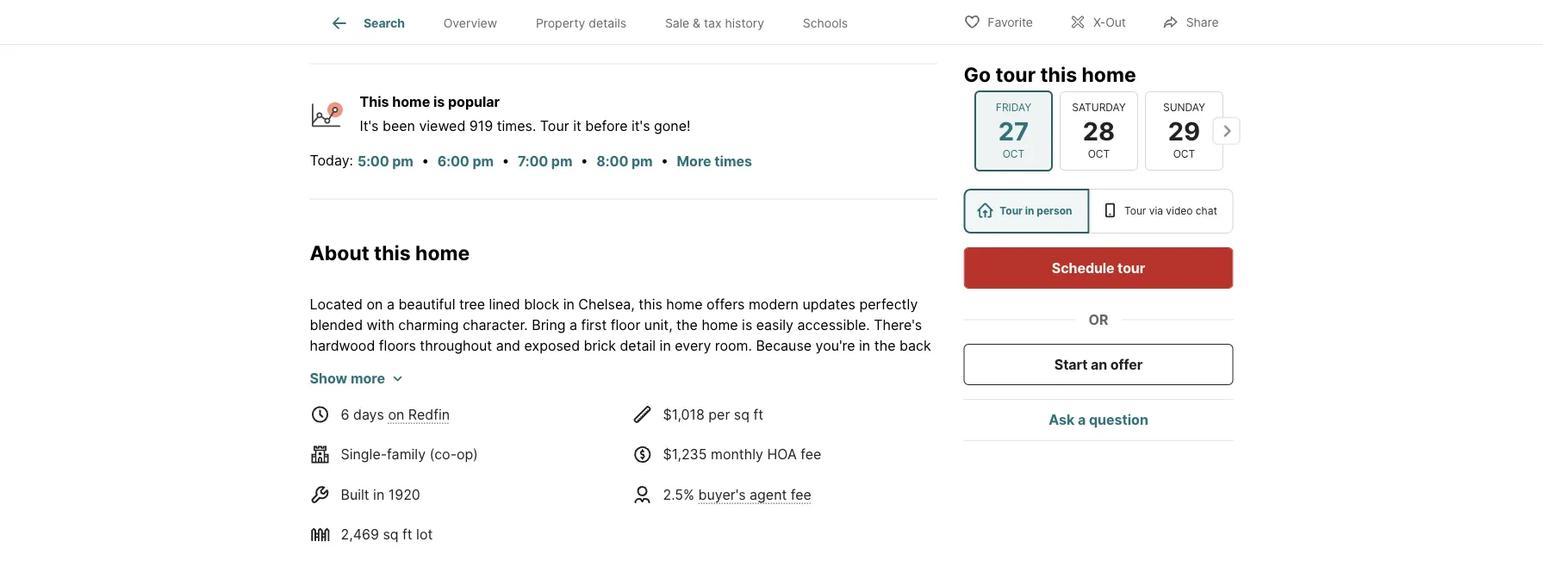 Task type: locate. For each thing, give the bounding box(es) containing it.
3 • from the left
[[581, 153, 589, 169]]

fee right hoa
[[801, 446, 822, 463]]

overview
[[444, 16, 497, 30]]

6 days on redfin
[[341, 406, 450, 423]]

0 horizontal spatial schedule
[[487, 544, 547, 561]]

tour for schedule
[[1118, 259, 1146, 276]]

8:00
[[597, 154, 629, 170]]

use
[[812, 441, 836, 458]]

0 vertical spatial living
[[787, 420, 821, 437]]

can right which
[[903, 420, 927, 437]]

0 horizontal spatial lined
[[489, 296, 520, 313]]

1 vertical spatial with
[[474, 399, 502, 416]]

• left 8:00
[[581, 153, 589, 169]]

buyer's
[[699, 486, 746, 503]]

times
[[715, 154, 753, 170]]

1 horizontal spatial tree
[[588, 503, 614, 520]]

0 vertical spatial tour
[[996, 62, 1036, 86]]

0 horizontal spatial shops,
[[695, 482, 738, 499]]

saturday 28 oct
[[1072, 101, 1126, 160]]

this up saturday
[[1041, 62, 1078, 86]]

0 vertical spatial it
[[573, 118, 582, 135]]

is down kitchen
[[406, 399, 416, 416]]

tour for go
[[996, 62, 1036, 86]]

and
[[496, 337, 521, 354], [643, 399, 667, 416], [310, 482, 334, 499], [823, 482, 848, 499], [501, 524, 526, 540], [404, 544, 429, 561]]

tour
[[540, 118, 569, 135], [1000, 205, 1023, 217], [1125, 205, 1147, 217]]

a down whole
[[551, 544, 559, 561]]

fee
[[801, 446, 822, 463], [791, 486, 812, 503]]

trains.
[[443, 544, 483, 561]]

0 vertical spatial throughout
[[420, 337, 492, 354]]

off
[[740, 420, 758, 437]]

1 vertical spatial it
[[411, 358, 420, 375]]

storage. down tub
[[534, 420, 588, 437]]

including down "able"
[[354, 524, 413, 540]]

it's
[[360, 118, 379, 135]]

None button
[[974, 90, 1053, 172], [1060, 91, 1138, 171], [1145, 91, 1224, 171], [974, 90, 1053, 172], [1060, 91, 1138, 171], [1145, 91, 1224, 171]]

the down underneath
[[762, 420, 783, 437]]

1 vertical spatial fee
[[791, 486, 812, 503]]

tour left via
[[1125, 205, 1147, 217]]

$4,483
[[335, 26, 376, 40]]

living up joe's
[[463, 503, 497, 520]]

list box
[[964, 189, 1234, 234]]

per
[[709, 406, 730, 423]]

tour up 7:00 pm button
[[540, 118, 569, 135]]

pm right 6:00
[[473, 154, 494, 170]]

• left 6:00
[[422, 153, 430, 169]]

oct inside saturday 28 oct
[[1088, 148, 1110, 160]]

1920
[[389, 486, 421, 503]]

with up floors
[[367, 317, 395, 333]]

2 horizontal spatial tour
[[1125, 205, 1147, 217]]

tour for tour in person
[[1000, 205, 1023, 217]]

you down off
[[757, 441, 781, 458]]

1 vertical spatial throughout
[[843, 358, 915, 375]]

there up the today!
[[622, 524, 660, 540]]

0 horizontal spatial with
[[367, 317, 395, 333]]

an inside located on a beautiful tree lined block in chelsea, this home offers modern updates perfectly blended with charming character. bring a first floor unit, the home is easily accessible. there's hardwood floors throughout and exposed brick detail in every room. because you're in the back of the building, it stays very quiet. the windows face south, so you get good light throughout the day. the kitchen features brand new stainless steel appliances, as well as clever storage. the bathroom is modern with a shower tub combo and cabinets underneath the sink. one of the best highlights of this home is the storage. there is a deep closet off the living area, which can fit quite a significant amount. there are also two sizable loft spaces. you can use as an extra sleeping space or for extra things. the building allows pets. chelsea is a conveniently located and vibrant neighborhood. experience a plethora of coffee shops, restaurants, and shops, while still being able to enjoy living in a peaceful tree lined side street. you have your pick of grocery stores including trader joe's and whole foods. there are several train lines nearby, including the c, e, f, m, and 1 trains. schedule a showing today!
[[858, 441, 874, 458]]

home up beautiful
[[416, 241, 470, 266]]

2 oct from the left
[[1088, 148, 1110, 160]]

1 vertical spatial living
[[463, 503, 497, 520]]

in left person
[[1026, 205, 1035, 217]]

via
[[1150, 205, 1164, 217]]

throughout
[[420, 337, 492, 354], [843, 358, 915, 375]]

one
[[868, 399, 895, 416]]

brand
[[504, 379, 542, 396]]

0 vertical spatial storage.
[[862, 379, 915, 396]]

as down the get
[[751, 379, 766, 396]]

chelsea
[[701, 461, 753, 478]]

storage. up one
[[862, 379, 915, 396]]

0 horizontal spatial throughout
[[420, 337, 492, 354]]

the down hardwood
[[327, 358, 348, 375]]

oct down the 27
[[1003, 148, 1025, 160]]

the up experience
[[536, 461, 561, 478]]

tour left person
[[1000, 205, 1023, 217]]

1 horizontal spatial tour
[[1000, 205, 1023, 217]]

coffee
[[649, 482, 691, 499]]

0 horizontal spatial modern
[[420, 399, 470, 416]]

throughout up one
[[843, 358, 915, 375]]

your
[[793, 503, 822, 520]]

floor
[[611, 317, 641, 333]]

the down shower at the bottom
[[509, 420, 530, 437]]

an
[[1091, 356, 1108, 373], [858, 441, 874, 458]]

or
[[1089, 311, 1109, 328]]

1 horizontal spatial schedule
[[1052, 259, 1115, 276]]

0 vertical spatial you
[[757, 441, 781, 458]]

and up quiet.
[[496, 337, 521, 354]]

1 horizontal spatial modern
[[749, 296, 799, 313]]

1 horizontal spatial it
[[573, 118, 582, 135]]

0 horizontal spatial including
[[354, 524, 413, 540]]

1 horizontal spatial on
[[388, 406, 405, 423]]

spaces.
[[703, 441, 753, 458]]

0 horizontal spatial oct
[[1003, 148, 1025, 160]]

1 including from the left
[[354, 524, 413, 540]]

including down grocery
[[858, 524, 916, 540]]

ft left lot
[[403, 527, 413, 543]]

0 vertical spatial with
[[367, 317, 395, 333]]

updates
[[803, 296, 856, 313]]

1 horizontal spatial lined
[[618, 503, 649, 520]]

on right days
[[388, 406, 405, 423]]

bath
[[614, 24, 644, 41]]

home up unit, at the bottom of the page
[[667, 296, 703, 313]]

3 oct from the left
[[1173, 148, 1195, 160]]

an inside button
[[1091, 356, 1108, 373]]

oct inside friday 27 oct
[[1003, 148, 1025, 160]]

a up sizable
[[648, 420, 656, 437]]

sq right per at left bottom
[[734, 406, 750, 423]]

ft
[[710, 24, 723, 41]]

4 • from the left
[[661, 153, 669, 169]]

brick
[[584, 337, 616, 354]]

can left use
[[785, 441, 808, 458]]

pm right 7:00
[[552, 154, 573, 170]]

tour up friday
[[996, 62, 1036, 86]]

underneath
[[730, 399, 805, 416]]

2 horizontal spatial oct
[[1173, 148, 1195, 160]]

1 horizontal spatial extra
[[878, 441, 911, 458]]

back
[[900, 337, 931, 354]]

1 vertical spatial ft
[[403, 527, 413, 543]]

it
[[573, 118, 582, 135], [411, 358, 420, 375]]

sink.
[[834, 399, 864, 416]]

schedule inside button
[[1052, 259, 1115, 276]]

it inside this home is popular it's been viewed 919 times. tour it before it's gone!
[[573, 118, 582, 135]]

1 horizontal spatial tour
[[1118, 259, 1146, 276]]

28
[[1083, 116, 1115, 146]]

an down which
[[858, 441, 874, 458]]

tree up character. in the left bottom of the page
[[459, 296, 485, 313]]

tour inside button
[[1118, 259, 1146, 276]]

out
[[1106, 15, 1126, 30]]

0 horizontal spatial on
[[367, 296, 383, 313]]

are
[[545, 441, 565, 458], [663, 524, 684, 540]]

property
[[536, 16, 586, 30]]

1 vertical spatial can
[[785, 441, 808, 458]]

0 horizontal spatial an
[[858, 441, 874, 458]]

1 vertical spatial tree
[[588, 503, 614, 520]]

as down area,
[[839, 441, 854, 458]]

1 vertical spatial lined
[[618, 503, 649, 520]]

tour down tour via video chat option
[[1118, 259, 1146, 276]]

tab list
[[310, 0, 881, 44]]

stores
[[310, 524, 350, 540]]

tour via video chat option
[[1090, 189, 1234, 234]]

1 horizontal spatial as
[[799, 379, 814, 396]]

face
[[625, 358, 653, 375]]

1 vertical spatial tour
[[1118, 259, 1146, 276]]

a left the first
[[570, 317, 578, 333]]

combo
[[594, 399, 639, 416]]

• left more
[[661, 153, 669, 169]]

1 vertical spatial you
[[730, 503, 754, 520]]

get
[[749, 358, 770, 375]]

1 horizontal spatial with
[[474, 399, 502, 416]]

home up amount.
[[454, 420, 491, 437]]

it left before
[[573, 118, 582, 135]]

2 pm from the left
[[473, 154, 494, 170]]

the down there's
[[875, 337, 896, 354]]

this up (co-
[[427, 420, 451, 437]]

2.5% buyer's agent fee
[[663, 486, 812, 503]]

tour via video chat
[[1125, 205, 1218, 217]]

are left also at the left of the page
[[545, 441, 565, 458]]

0 horizontal spatial tour
[[996, 62, 1036, 86]]

3 pm from the left
[[552, 154, 573, 170]]

good
[[774, 358, 807, 375]]

there up two
[[592, 420, 630, 437]]

easily
[[757, 317, 794, 333]]

1 horizontal spatial sq
[[734, 406, 750, 423]]

extra up located
[[878, 441, 911, 458]]

$1,018
[[663, 406, 705, 423]]

0 vertical spatial modern
[[749, 296, 799, 313]]

sq up the m,
[[383, 527, 399, 543]]

1 horizontal spatial are
[[663, 524, 684, 540]]

1 horizontal spatial including
[[858, 524, 916, 540]]

on right located
[[367, 296, 383, 313]]

4 pm from the left
[[632, 154, 653, 170]]

1 vertical spatial extra
[[451, 461, 484, 478]]

extra down amount.
[[451, 461, 484, 478]]

sale & tax history
[[665, 16, 765, 30]]

tour inside this home is popular it's been viewed 919 times. tour it before it's gone!
[[540, 118, 569, 135]]

tree down "plethora"
[[588, 503, 614, 520]]

6:00
[[438, 154, 470, 170]]

0 horizontal spatial it
[[411, 358, 420, 375]]

0 horizontal spatial can
[[785, 441, 808, 458]]

because
[[756, 337, 812, 354]]

1 horizontal spatial can
[[903, 420, 927, 437]]

of down hardwood
[[310, 358, 323, 375]]

of up significant
[[410, 420, 423, 437]]

1 • from the left
[[422, 153, 430, 169]]

a up restaurants,
[[771, 461, 779, 478]]

op)
[[457, 446, 478, 463]]

1
[[432, 544, 439, 561]]

0 vertical spatial on
[[367, 296, 383, 313]]

next image
[[1213, 117, 1241, 145]]

1 horizontal spatial you
[[757, 441, 781, 458]]

1 horizontal spatial oct
[[1088, 148, 1110, 160]]

throughout up stays
[[420, 337, 492, 354]]

0 vertical spatial can
[[903, 420, 927, 437]]

0 horizontal spatial extra
[[451, 461, 484, 478]]

is inside this home is popular it's been viewed 919 times. tour it before it's gone!
[[433, 94, 445, 111]]

1 oct from the left
[[1003, 148, 1025, 160]]

ask a question link
[[1049, 412, 1149, 428]]

1 vertical spatial are
[[663, 524, 684, 540]]

shops, down located
[[852, 482, 895, 499]]

on
[[367, 296, 383, 313], [388, 406, 405, 423]]

tab list containing search
[[310, 0, 881, 44]]

living up use
[[787, 420, 821, 437]]

0 horizontal spatial tour
[[540, 118, 569, 135]]

pm right 8:00
[[632, 154, 653, 170]]

1 vertical spatial storage.
[[534, 420, 588, 437]]

lined up character. in the left bottom of the page
[[489, 296, 520, 313]]

best
[[310, 420, 339, 437]]

train
[[739, 524, 768, 540]]

days
[[353, 406, 384, 423]]

&
[[693, 16, 701, 30]]

0 vertical spatial ft
[[754, 406, 764, 423]]

tour in person option
[[964, 189, 1090, 234]]

c,
[[335, 544, 349, 561]]

modern down kitchen
[[420, 399, 470, 416]]

grocery
[[874, 503, 924, 520]]

chelsea,
[[579, 296, 635, 313]]

oct down 29
[[1173, 148, 1195, 160]]

search link
[[329, 13, 405, 34]]

1 horizontal spatial living
[[787, 420, 821, 437]]

lined
[[489, 296, 520, 313], [618, 503, 649, 520]]

including
[[354, 524, 413, 540], [858, 524, 916, 540]]

as
[[751, 379, 766, 396], [799, 379, 814, 396], [839, 441, 854, 458]]

there up things.
[[503, 441, 541, 458]]

home
[[1082, 62, 1137, 86], [392, 94, 430, 111], [416, 241, 470, 266], [667, 296, 703, 313], [702, 317, 738, 333], [454, 420, 491, 437]]

is up viewed
[[433, 94, 445, 111]]

overview tab
[[424, 3, 517, 44]]

0 horizontal spatial tree
[[459, 296, 485, 313]]

0 horizontal spatial are
[[545, 441, 565, 458]]

tour for tour via video chat
[[1125, 205, 1147, 217]]

1 horizontal spatial storage.
[[862, 379, 915, 396]]

several
[[688, 524, 735, 540]]

floors
[[379, 337, 416, 354]]

1 vertical spatial schedule
[[487, 544, 547, 561]]

0 vertical spatial fee
[[801, 446, 822, 463]]

plethora
[[574, 482, 628, 499]]

1 horizontal spatial ft
[[754, 406, 764, 423]]

1 vertical spatial modern
[[420, 399, 470, 416]]

as right well
[[799, 379, 814, 396]]

in down experience
[[501, 503, 513, 520]]

modern up easily
[[749, 296, 799, 313]]

there's
[[874, 317, 922, 333]]

0 vertical spatial schedule
[[1052, 259, 1115, 276]]

1 vertical spatial sq
[[383, 527, 399, 543]]

0 vertical spatial lined
[[489, 296, 520, 313]]

the left day.
[[310, 379, 331, 396]]

1 vertical spatial on
[[388, 406, 405, 423]]

and right joe's
[[501, 524, 526, 540]]

x-out
[[1094, 15, 1126, 30]]

amount.
[[446, 441, 499, 458]]

schedule up or
[[1052, 259, 1115, 276]]

oct inside 'sunday 29 oct'
[[1173, 148, 1195, 160]]

1 vertical spatial an
[[858, 441, 874, 458]]

sunday 29 oct
[[1163, 101, 1205, 160]]

it up kitchen
[[411, 358, 420, 375]]

fee right have
[[791, 486, 812, 503]]

0 vertical spatial sq
[[734, 406, 750, 423]]

1 horizontal spatial shops,
[[852, 482, 895, 499]]

1 horizontal spatial an
[[1091, 356, 1108, 373]]

0 horizontal spatial storage.
[[534, 420, 588, 437]]

sunday
[[1163, 101, 1205, 114]]

schedule tour
[[1052, 259, 1146, 276]]

get pre-approved link
[[401, 26, 506, 40]]

0 vertical spatial an
[[1091, 356, 1108, 373]]

oct down 28
[[1088, 148, 1110, 160]]

sizable
[[628, 441, 673, 458]]

about this home
[[310, 241, 470, 266]]

oct for 29
[[1173, 148, 1195, 160]]

the right one
[[916, 399, 937, 416]]

shops, down chelsea
[[695, 482, 738, 499]]

cabinets
[[671, 399, 726, 416]]

friday 27 oct
[[996, 101, 1032, 160]]

0 vertical spatial extra
[[878, 441, 911, 458]]

while
[[899, 482, 933, 499]]



Task type: describe. For each thing, give the bounding box(es) containing it.
0 horizontal spatial living
[[463, 503, 497, 520]]

south,
[[657, 358, 698, 375]]

friday
[[996, 101, 1032, 114]]

oct for 28
[[1088, 148, 1110, 160]]

redfin
[[408, 406, 450, 423]]

highlights
[[343, 420, 406, 437]]

day.
[[335, 379, 362, 396]]

the left c,
[[310, 544, 331, 561]]

hardwood
[[310, 337, 375, 354]]

a down brand
[[506, 399, 513, 416]]

charming
[[399, 317, 459, 333]]

today!
[[621, 544, 662, 561]]

919
[[470, 118, 493, 135]]

1 pm from the left
[[392, 154, 414, 170]]

property details
[[536, 16, 627, 30]]

the down building,
[[366, 379, 391, 396]]

0 vertical spatial tree
[[459, 296, 485, 313]]

loft
[[677, 441, 699, 458]]

it inside located on a beautiful tree lined block in chelsea, this home offers modern updates perfectly blended with charming character. bring a first floor unit, the home is easily accessible. there's hardwood floors throughout and exposed brick detail in every room. because you're in the back of the building, it stays very quiet. the windows face south, so you get good light throughout the day. the kitchen features brand new stainless steel appliances, as well as clever storage. the bathroom is modern with a shower tub combo and cabinets underneath the sink. one of the best highlights of this home is the storage. there is a deep closet off the living area, which can fit quite a significant amount. there are also two sizable loft spaces. you can use as an extra sleeping space or for extra things. the building allows pets. chelsea is a conveniently located and vibrant neighborhood. experience a plethora of coffee shops, restaurants, and shops, while still being able to enjoy living in a peaceful tree lined side street. you have your pick of grocery stores including trader joe's and whole foods. there are several train lines nearby, including the c, e, f, m, and 1 trains. schedule a showing today!
[[411, 358, 420, 375]]

more
[[677, 154, 712, 170]]

of right one
[[899, 399, 912, 416]]

this up unit, at the bottom of the page
[[639, 296, 663, 313]]

enjoy
[[425, 503, 460, 520]]

0 horizontal spatial sq
[[383, 527, 399, 543]]

light
[[811, 358, 839, 375]]

sale
[[665, 16, 690, 30]]

bring
[[532, 317, 566, 333]]

home down offers
[[702, 317, 738, 333]]

and up still
[[310, 482, 334, 499]]

block
[[524, 296, 560, 313]]

new
[[546, 379, 573, 396]]

still
[[310, 503, 332, 520]]

8:00 pm button
[[596, 151, 654, 173]]

2 horizontal spatial as
[[839, 441, 854, 458]]

building
[[565, 461, 616, 478]]

first
[[581, 317, 607, 333]]

schedule tour button
[[964, 247, 1234, 289]]

2 shops, from the left
[[852, 482, 895, 499]]

go tour this home
[[964, 62, 1137, 86]]

fee for $1,235 monthly hoa fee
[[801, 446, 822, 463]]

2 • from the left
[[502, 153, 510, 169]]

unit,
[[645, 317, 673, 333]]

today: 5:00 pm • 6:00 pm • 7:00 pm • 8:00 pm • more times
[[310, 153, 753, 170]]

trader
[[417, 524, 460, 540]]

is up room.
[[742, 317, 753, 333]]

schools tab
[[784, 3, 868, 44]]

perfectly
[[860, 296, 918, 313]]

on inside located on a beautiful tree lined block in chelsea, this home offers modern updates perfectly blended with charming character. bring a first floor unit, the home is easily accessible. there's hardwood floors throughout and exposed brick detail in every room. because you're in the back of the building, it stays very quiet. the windows face south, so you get good light throughout the day. the kitchen features brand new stainless steel appliances, as well as clever storage. the bathroom is modern with a shower tub combo and cabinets underneath the sink. one of the best highlights of this home is the storage. there is a deep closet off the living area, which can fit quite a significant amount. there are also two sizable loft spaces. you can use as an extra sleeping space or for extra things. the building allows pets. chelsea is a conveniently located and vibrant neighborhood. experience a plethora of coffee shops, restaurants, and shops, while still being able to enjoy living in a peaceful tree lined side street. you have your pick of grocery stores including trader joe's and whole foods. there are several train lines nearby, including the c, e, f, m, and 1 trains. schedule a showing today!
[[367, 296, 383, 313]]

pets.
[[664, 461, 697, 478]]

schedule inside located on a beautiful tree lined block in chelsea, this home offers modern updates perfectly blended with charming character. bring a first floor unit, the home is easily accessible. there's hardwood floors throughout and exposed brick detail in every room. because you're in the back of the building, it stays very quiet. the windows face south, so you get good light throughout the day. the kitchen features brand new stainless steel appliances, as well as clever storage. the bathroom is modern with a shower tub combo and cabinets underneath the sink. one of the best highlights of this home is the storage. there is a deep closet off the living area, which can fit quite a significant amount. there are also two sizable loft spaces. you can use as an extra sleeping space or for extra things. the building allows pets. chelsea is a conveniently located and vibrant neighborhood. experience a plethora of coffee shops, restaurants, and shops, while still being able to enjoy living in a peaceful tree lined side street. you have your pick of grocery stores including trader joe's and whole foods. there are several train lines nearby, including the c, e, f, m, and 1 trains. schedule a showing today!
[[487, 544, 547, 561]]

peaceful
[[528, 503, 584, 520]]

in down unit, at the bottom of the page
[[660, 337, 671, 354]]

hoa
[[768, 446, 797, 463]]

in right built
[[373, 486, 385, 503]]

and left 1
[[404, 544, 429, 561]]

foods.
[[574, 524, 618, 540]]

nearby,
[[805, 524, 854, 540]]

in right you're
[[859, 337, 871, 354]]

a up peaceful
[[563, 482, 570, 499]]

home inside this home is popular it's been viewed 919 times. tour it before it's gone!
[[392, 94, 430, 111]]

the down clever
[[809, 399, 831, 416]]

more times link
[[677, 154, 753, 170]]

conveniently
[[783, 461, 866, 478]]

the up best
[[310, 399, 335, 416]]

very
[[462, 358, 491, 375]]

side
[[653, 503, 680, 520]]

fit
[[310, 441, 323, 458]]

fee for 2.5% buyer's agent fee
[[791, 486, 812, 503]]

details
[[589, 16, 627, 30]]

and down steel
[[643, 399, 667, 416]]

x-
[[1094, 15, 1106, 30]]

in inside tour in person option
[[1026, 205, 1035, 217]]

favorite button
[[949, 4, 1048, 39]]

property details tab
[[517, 3, 646, 44]]

sale & tax history tab
[[646, 3, 784, 44]]

a left beautiful
[[387, 296, 395, 313]]

saturday
[[1072, 101, 1126, 114]]

and up pick
[[823, 482, 848, 499]]

go
[[964, 62, 991, 86]]

which
[[861, 420, 900, 437]]

favorite
[[988, 15, 1033, 30]]

0 horizontal spatial you
[[730, 503, 754, 520]]

vibrant
[[338, 482, 384, 499]]

of down allows
[[632, 482, 645, 499]]

0 vertical spatial there
[[592, 420, 630, 437]]

popular
[[448, 94, 500, 111]]

$1,235 monthly hoa fee
[[663, 446, 822, 463]]

a down highlights
[[364, 441, 371, 458]]

share button
[[1148, 4, 1234, 39]]

also
[[569, 441, 596, 458]]

27
[[998, 116, 1029, 146]]

viewed
[[419, 118, 466, 135]]

windows
[[564, 358, 621, 375]]

on redfin link
[[388, 406, 450, 423]]

6:00 pm button
[[437, 151, 495, 173]]

home up saturday
[[1082, 62, 1137, 86]]

a down experience
[[517, 503, 524, 520]]

the down exposed
[[535, 358, 560, 375]]

show more button
[[310, 368, 403, 389]]

so
[[702, 358, 717, 375]]

1 vertical spatial there
[[503, 441, 541, 458]]

deep
[[660, 420, 693, 437]]

street.
[[684, 503, 726, 520]]

oct for 27
[[1003, 148, 1025, 160]]

person
[[1037, 205, 1073, 217]]

this home is popular it's been viewed 919 times. tour it before it's gone!
[[360, 94, 691, 135]]

show more
[[310, 370, 385, 387]]

1 shops, from the left
[[695, 482, 738, 499]]

blended
[[310, 317, 363, 333]]

in right block
[[563, 296, 575, 313]]

room.
[[715, 337, 752, 354]]

able
[[376, 503, 404, 520]]

0 vertical spatial are
[[545, 441, 565, 458]]

1 horizontal spatial throughout
[[843, 358, 915, 375]]

0 horizontal spatial as
[[751, 379, 766, 396]]

is left hoa
[[757, 461, 768, 478]]

approved
[[450, 26, 506, 40]]

is up sizable
[[634, 420, 644, 437]]

tub
[[569, 399, 590, 416]]

2,469 sq ft lot
[[341, 527, 433, 543]]

agent
[[750, 486, 787, 503]]

e,
[[353, 544, 365, 561]]

character.
[[463, 317, 528, 333]]

is up amount.
[[495, 420, 505, 437]]

or
[[411, 461, 425, 478]]

you're
[[816, 337, 856, 354]]

29
[[1168, 116, 1200, 146]]

2.5%
[[663, 486, 695, 503]]

list box containing tour in person
[[964, 189, 1234, 234]]

a right ask
[[1078, 412, 1086, 428]]

share
[[1187, 15, 1219, 30]]

schools
[[803, 16, 848, 30]]

0 horizontal spatial ft
[[403, 527, 413, 543]]

2 vertical spatial there
[[622, 524, 660, 540]]

6
[[341, 406, 350, 423]]

of right pick
[[857, 503, 870, 520]]

7:00
[[518, 154, 548, 170]]

5:00 pm button
[[357, 151, 414, 173]]

this
[[360, 94, 389, 111]]

this right about
[[374, 241, 411, 266]]

2 including from the left
[[858, 524, 916, 540]]

/mo
[[376, 26, 398, 40]]

the up 'every'
[[677, 317, 698, 333]]



Task type: vqa. For each thing, say whether or not it's contained in the screenshot.
28
yes



